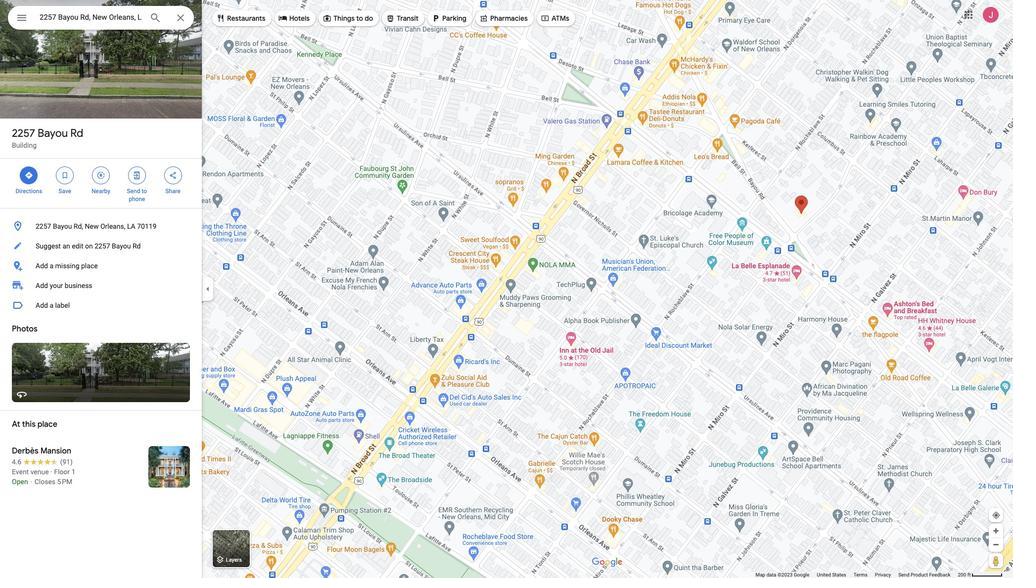 Task type: vqa. For each thing, say whether or not it's contained in the screenshot.


Task type: locate. For each thing, give the bounding box(es) containing it.
send product feedback button
[[899, 572, 951, 579]]

2257
[[12, 127, 35, 141], [36, 223, 51, 231], [95, 242, 110, 250]]

1 vertical spatial bayou
[[53, 223, 72, 231]]

send left product
[[899, 573, 910, 578]]

©2023
[[778, 573, 793, 578]]

2257 inside 'button'
[[95, 242, 110, 250]]

ft
[[968, 573, 971, 578]]

add down suggest
[[36, 262, 48, 270]]

 atms
[[541, 13, 569, 24]]

directions
[[16, 188, 42, 195]]

0 vertical spatial send
[[127, 188, 140, 195]]

add your business link
[[0, 276, 202, 296]]

rd inside 2257 bayou rd building
[[70, 127, 83, 141]]

200
[[958, 573, 966, 578]]

do
[[365, 14, 373, 23]]

show your location image
[[992, 512, 1001, 520]]


[[132, 170, 141, 181]]

1 a from the top
[[50, 262, 53, 270]]

new
[[85, 223, 99, 231]]

None field
[[40, 11, 141, 23]]

0 horizontal spatial send
[[127, 188, 140, 195]]

label
[[55, 302, 70, 310]]

bayou inside button
[[53, 223, 72, 231]]

2257 inside button
[[36, 223, 51, 231]]

derbès mansion
[[12, 447, 71, 457]]

2 add from the top
[[36, 282, 48, 290]]

feedback
[[929, 573, 951, 578]]

data
[[767, 573, 776, 578]]

1 horizontal spatial to
[[356, 14, 363, 23]]

2257 bayou rd main content
[[0, 0, 202, 579]]

missing
[[55, 262, 79, 270]]

privacy button
[[875, 572, 891, 579]]

2 a from the top
[[50, 302, 53, 310]]

5 pm
[[57, 478, 72, 486]]

2 vertical spatial 2257
[[95, 242, 110, 250]]

closes
[[34, 478, 55, 486]]

footer containing map data ©2023 google
[[756, 572, 958, 579]]

bayou inside 'button'
[[112, 242, 131, 250]]

2257 for rd
[[12, 127, 35, 141]]

rd,
[[74, 223, 83, 231]]

2 vertical spatial bayou
[[112, 242, 131, 250]]

things
[[334, 14, 355, 23]]

terms button
[[854, 572, 868, 579]]

place right this
[[37, 420, 57, 430]]

2257 up suggest
[[36, 223, 51, 231]]

save
[[59, 188, 71, 195]]

 transit
[[386, 13, 419, 24]]

0 vertical spatial 2257
[[12, 127, 35, 141]]

2 horizontal spatial 2257
[[95, 242, 110, 250]]

a left label at left bottom
[[50, 302, 53, 310]]

footer
[[756, 572, 958, 579]]

to left do on the left top of page
[[356, 14, 363, 23]]

a
[[50, 262, 53, 270], [50, 302, 53, 310]]

add your business
[[36, 282, 92, 290]]

0 horizontal spatial place
[[37, 420, 57, 430]]

send for send product feedback
[[899, 573, 910, 578]]

1 horizontal spatial send
[[899, 573, 910, 578]]

0 horizontal spatial rd
[[70, 127, 83, 141]]

4.6 stars 91 reviews image
[[12, 458, 73, 468]]

2 vertical spatial add
[[36, 302, 48, 310]]

2257 right the on
[[95, 242, 110, 250]]


[[431, 13, 440, 24]]

send inside button
[[899, 573, 910, 578]]

1 horizontal spatial 2257
[[36, 223, 51, 231]]

0 vertical spatial rd
[[70, 127, 83, 141]]


[[16, 11, 28, 25]]

1 vertical spatial send
[[899, 573, 910, 578]]

2257 inside 2257 bayou rd building
[[12, 127, 35, 141]]


[[541, 13, 550, 24]]

70119
[[137, 223, 157, 231]]

 pharmacies
[[479, 13, 528, 24]]

2257 up building
[[12, 127, 35, 141]]

event
[[12, 469, 29, 476]]

place down the on
[[81, 262, 98, 270]]

map data ©2023 google
[[756, 573, 810, 578]]

0 vertical spatial bayou
[[38, 127, 68, 141]]

bayou inside 2257 bayou rd building
[[38, 127, 68, 141]]

orleans,
[[100, 223, 125, 231]]

0 vertical spatial a
[[50, 262, 53, 270]]

to up phone
[[142, 188, 147, 195]]

bayou left rd,
[[53, 223, 72, 231]]

1 horizontal spatial place
[[81, 262, 98, 270]]

1 vertical spatial 2257
[[36, 223, 51, 231]]

bayou up 
[[38, 127, 68, 141]]

0 vertical spatial add
[[36, 262, 48, 270]]

mansion
[[40, 447, 71, 457]]


[[323, 13, 332, 24]]

1 vertical spatial rd
[[133, 242, 141, 250]]

send inside send to phone
[[127, 188, 140, 195]]

at
[[12, 420, 20, 430]]

to inside send to phone
[[142, 188, 147, 195]]

1 vertical spatial to
[[142, 188, 147, 195]]

to
[[356, 14, 363, 23], [142, 188, 147, 195]]

send up phone
[[127, 188, 140, 195]]


[[60, 170, 69, 181]]

0 horizontal spatial 2257
[[12, 127, 35, 141]]

add left label at left bottom
[[36, 302, 48, 310]]

terms
[[854, 573, 868, 578]]

google account: james peterson  
(james.peterson1902@gmail.com) image
[[983, 7, 999, 23]]

google maps element
[[0, 0, 1013, 579]]

google
[[794, 573, 810, 578]]

restaurants
[[227, 14, 266, 23]]

at this place
[[12, 420, 57, 430]]

rd
[[70, 127, 83, 141], [133, 242, 141, 250]]

1 vertical spatial add
[[36, 282, 48, 290]]

0 vertical spatial place
[[81, 262, 98, 270]]

1 horizontal spatial rd
[[133, 242, 141, 250]]

bayou for rd,
[[53, 223, 72, 231]]

product
[[911, 573, 928, 578]]

1 vertical spatial place
[[37, 420, 57, 430]]

add left your
[[36, 282, 48, 290]]

3 add from the top
[[36, 302, 48, 310]]

send for send to phone
[[127, 188, 140, 195]]

phone
[[129, 196, 145, 203]]

 button
[[8, 6, 36, 32]]

privacy
[[875, 573, 891, 578]]

0 vertical spatial to
[[356, 14, 363, 23]]

0 horizontal spatial to
[[142, 188, 147, 195]]

1 vertical spatial a
[[50, 302, 53, 310]]

actions for 2257 bayou rd region
[[0, 159, 202, 208]]

1 add from the top
[[36, 262, 48, 270]]

a left missing
[[50, 262, 53, 270]]

suggest an edit on 2257 bayou rd
[[36, 242, 141, 250]]

united states
[[817, 573, 846, 578]]

building
[[12, 141, 37, 149]]

add
[[36, 262, 48, 270], [36, 282, 48, 290], [36, 302, 48, 310]]

bayou down orleans,
[[112, 242, 131, 250]]

 things to do
[[323, 13, 373, 24]]

united
[[817, 573, 831, 578]]

2257 Bayou Rd, New Orleans, LA 70119 field
[[8, 6, 194, 30]]

transit
[[397, 14, 419, 23]]



Task type: describe. For each thing, give the bounding box(es) containing it.
⋅
[[30, 478, 33, 486]]

add for add a label
[[36, 302, 48, 310]]

la
[[127, 223, 135, 231]]

a for missing
[[50, 262, 53, 270]]

pharmacies
[[490, 14, 528, 23]]

floor
[[54, 469, 70, 476]]

hotels
[[289, 14, 310, 23]]

add a label
[[36, 302, 70, 310]]

your
[[50, 282, 63, 290]]

add for add a missing place
[[36, 262, 48, 270]]

2257 bayou rd, new orleans, la 70119
[[36, 223, 157, 231]]

(91)
[[60, 459, 73, 467]]


[[24, 170, 33, 181]]

200 ft button
[[958, 573, 1003, 578]]

 parking
[[431, 13, 467, 24]]

suggest an edit on 2257 bayou rd button
[[0, 236, 202, 256]]

bayou for rd
[[38, 127, 68, 141]]

2257 for rd,
[[36, 223, 51, 231]]

·
[[51, 469, 52, 476]]


[[278, 13, 287, 24]]

footer inside google maps element
[[756, 572, 958, 579]]

map
[[756, 573, 765, 578]]

venue
[[30, 469, 49, 476]]

add a missing place
[[36, 262, 98, 270]]

a for label
[[50, 302, 53, 310]]

2257 bayou rd building
[[12, 127, 83, 149]]

an
[[63, 242, 70, 250]]

parking
[[442, 14, 467, 23]]

send product feedback
[[899, 573, 951, 578]]

zoom in image
[[992, 528, 1000, 535]]

rd inside 'button'
[[133, 242, 141, 250]]

 hotels
[[278, 13, 310, 24]]

place inside button
[[81, 262, 98, 270]]

add for add your business
[[36, 282, 48, 290]]

2257 bayou rd, new orleans, la 70119 button
[[0, 217, 202, 236]]

open
[[12, 478, 28, 486]]

none field inside 2257 bayou rd, new orleans, la 70119 field
[[40, 11, 141, 23]]

collapse side panel image
[[202, 284, 213, 295]]

on
[[85, 242, 93, 250]]

1
[[71, 469, 75, 476]]

zoom out image
[[992, 542, 1000, 549]]

this
[[22, 420, 36, 430]]

derbès
[[12, 447, 39, 457]]


[[168, 170, 177, 181]]

event venue · floor 1 open ⋅ closes 5 pm
[[12, 469, 75, 486]]

show street view coverage image
[[989, 554, 1003, 569]]

add a label button
[[0, 296, 202, 316]]

add a missing place button
[[0, 256, 202, 276]]

to inside  things to do
[[356, 14, 363, 23]]

share
[[165, 188, 181, 195]]


[[216, 13, 225, 24]]

 restaurants
[[216, 13, 266, 24]]

send to phone
[[127, 188, 147, 203]]

states
[[832, 573, 846, 578]]

united states button
[[817, 572, 846, 579]]

200 ft
[[958, 573, 971, 578]]

business
[[65, 282, 92, 290]]

edit
[[72, 242, 83, 250]]


[[386, 13, 395, 24]]

layers
[[226, 558, 242, 564]]

suggest
[[36, 242, 61, 250]]

 search field
[[8, 6, 194, 32]]

atms
[[552, 14, 569, 23]]

nearby
[[92, 188, 110, 195]]

photos
[[12, 325, 37, 334]]


[[479, 13, 488, 24]]


[[96, 170, 105, 181]]

4.6
[[12, 459, 21, 467]]



